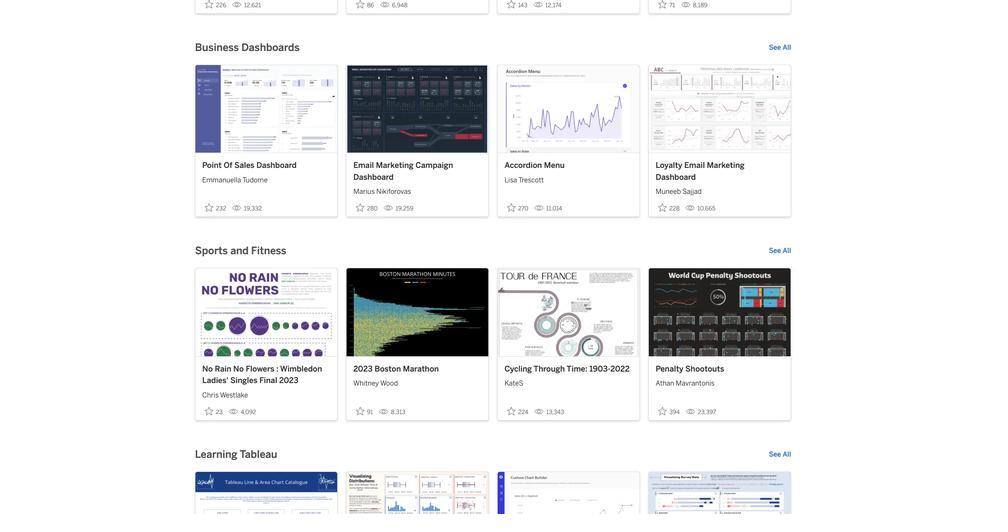 Task type: locate. For each thing, give the bounding box(es) containing it.
1 email from the left
[[353, 161, 374, 170]]

0 vertical spatial see all
[[769, 43, 791, 51]]

marketing inside email marketing campaign dashboard
[[376, 161, 414, 170]]

add favorite button down lisa trescott
[[505, 201, 531, 215]]

0 horizontal spatial marketing
[[376, 161, 414, 170]]

all for learning tableau
[[783, 451, 791, 459]]

workbook thumbnail image for marketing
[[347, 65, 488, 153]]

athan
[[656, 380, 674, 388]]

2023 down wimbledon
[[279, 376, 298, 386]]

10,665 views element
[[682, 202, 719, 216]]

lisa
[[505, 176, 517, 184]]

no rain no flowers : wimbledon ladies' singles final 2023
[[202, 365, 322, 386]]

2 all from the top
[[783, 247, 791, 255]]

1 horizontal spatial marketing
[[707, 161, 745, 170]]

dashboard inside email marketing campaign dashboard
[[353, 173, 394, 182]]

2 vertical spatial see
[[769, 451, 781, 459]]

3 see all link from the top
[[769, 450, 791, 460]]

see
[[769, 43, 781, 51], [769, 247, 781, 255], [769, 451, 781, 459]]

all
[[783, 43, 791, 51], [783, 247, 791, 255], [783, 451, 791, 459]]

no up ladies'
[[202, 365, 213, 374]]

add favorite button for no rain no flowers : wimbledon ladies' singles final 2023
[[202, 405, 225, 419]]

see all for business dashboards
[[769, 43, 791, 51]]

cycling through time: 1903-2022 link
[[505, 364, 633, 376]]

no rain no flowers : wimbledon ladies' singles final 2023 link
[[202, 364, 330, 387]]

no up singles on the bottom left of page
[[233, 365, 244, 374]]

learning tableau
[[195, 449, 277, 461]]

sales
[[234, 161, 254, 170]]

add favorite button left 12,621
[[202, 0, 229, 11]]

no
[[202, 365, 213, 374], [233, 365, 244, 374]]

1 vertical spatial see
[[769, 247, 781, 255]]

0 horizontal spatial dashboard
[[256, 161, 297, 170]]

13,343
[[546, 409, 564, 416]]

add favorite button down emmanuella
[[202, 201, 229, 215]]

1 see all link from the top
[[769, 43, 791, 53]]

sports and fitness heading
[[195, 245, 286, 258]]

see all
[[769, 43, 791, 51], [769, 247, 791, 255], [769, 451, 791, 459]]

2023 up whitney in the bottom of the page
[[353, 365, 373, 374]]

add favorite button containing 270
[[505, 201, 531, 215]]

3 see all from the top
[[769, 451, 791, 459]]

1 horizontal spatial email
[[684, 161, 705, 170]]

learning
[[195, 449, 237, 461]]

dashboard for email marketing campaign dashboard
[[353, 173, 394, 182]]

0 vertical spatial see
[[769, 43, 781, 51]]

4,092 views element
[[225, 406, 260, 420]]

1 all from the top
[[783, 43, 791, 51]]

1 vertical spatial see all link
[[769, 246, 791, 256]]

1 vertical spatial 2023
[[279, 376, 298, 386]]

1 marketing from the left
[[376, 161, 414, 170]]

marathon
[[403, 365, 439, 374]]

86
[[367, 2, 374, 9]]

workbook thumbnail image for boston
[[347, 269, 488, 357]]

23
[[216, 409, 223, 416]]

penalty shootouts
[[656, 365, 724, 374]]

fitness
[[251, 245, 286, 257]]

email marketing campaign dashboard
[[353, 161, 453, 182]]

see all link for learning tableau
[[769, 450, 791, 460]]

see for learning tableau
[[769, 451, 781, 459]]

4,092
[[241, 409, 256, 416]]

Add Favorite button
[[505, 405, 531, 419]]

chris westlake
[[202, 392, 248, 400]]

emmanuella
[[202, 176, 241, 184]]

business dashboards
[[195, 41, 300, 54]]

see for business dashboards
[[769, 43, 781, 51]]

0 horizontal spatial 2023
[[279, 376, 298, 386]]

Add Favorite button
[[505, 0, 530, 11]]

8,189 views element
[[678, 0, 711, 12]]

see all for sports and fitness
[[769, 247, 791, 255]]

trescott
[[519, 176, 544, 184]]

2 vertical spatial see all
[[769, 451, 791, 459]]

see all link for sports and fitness
[[769, 246, 791, 256]]

1 vertical spatial all
[[783, 247, 791, 255]]

2023
[[353, 365, 373, 374], [279, 376, 298, 386]]

muneeb sajjad
[[656, 188, 702, 196]]

2 horizontal spatial dashboard
[[656, 173, 696, 182]]

1 no from the left
[[202, 365, 213, 374]]

add favorite button left 8,189
[[656, 0, 678, 11]]

add favorite button containing 232
[[202, 201, 229, 215]]

dashboard down loyalty
[[656, 173, 696, 182]]

dashboard up "marius nikiforovas"
[[353, 173, 394, 182]]

campaign
[[416, 161, 453, 170]]

:
[[276, 365, 278, 374]]

2 vertical spatial see all link
[[769, 450, 791, 460]]

2 see all link from the top
[[769, 246, 791, 256]]

add favorite button containing 23
[[202, 405, 225, 419]]

westlake
[[220, 392, 248, 400]]

marketing inside loyalty email marketing dashboard
[[707, 161, 745, 170]]

business dashboards heading
[[195, 41, 300, 54]]

workbook thumbnail image for through
[[498, 269, 640, 357]]

2023 boston marathon
[[353, 365, 439, 374]]

0 vertical spatial all
[[783, 43, 791, 51]]

muneeb sajjad link
[[656, 184, 784, 197]]

add favorite button containing 228
[[656, 201, 682, 215]]

marketing up muneeb sajjad link
[[707, 161, 745, 170]]

add favorite button down muneeb
[[656, 201, 682, 215]]

email right loyalty
[[684, 161, 705, 170]]

see all link
[[769, 43, 791, 53], [769, 246, 791, 256], [769, 450, 791, 460]]

1 horizontal spatial dashboard
[[353, 173, 394, 182]]

email
[[353, 161, 374, 170], [684, 161, 705, 170]]

marketing up nikiforovas
[[376, 161, 414, 170]]

Add Favorite button
[[656, 405, 682, 419]]

dashboards
[[241, 41, 300, 54]]

whitney wood
[[353, 380, 398, 388]]

2 email from the left
[[684, 161, 705, 170]]

email up marius
[[353, 161, 374, 170]]

19,332 views element
[[229, 202, 265, 216]]

2 see from the top
[[769, 247, 781, 255]]

workbook thumbnail image for shootouts
[[649, 269, 791, 357]]

3 all from the top
[[783, 451, 791, 459]]

2 marketing from the left
[[707, 161, 745, 170]]

add favorite button down the chris
[[202, 405, 225, 419]]

2 vertical spatial all
[[783, 451, 791, 459]]

chris westlake link
[[202, 387, 330, 401]]

add favorite button for accordion menu
[[505, 201, 531, 215]]

nikiforovas
[[376, 188, 411, 196]]

dashboard inside loyalty email marketing dashboard
[[656, 173, 696, 182]]

lisa trescott
[[505, 176, 544, 184]]

1 vertical spatial see all
[[769, 247, 791, 255]]

Add Favorite button
[[353, 405, 376, 419]]

add favorite button for point of sales dashboard
[[202, 201, 229, 215]]

0 vertical spatial see all link
[[769, 43, 791, 53]]

of
[[224, 161, 232, 170]]

penalty
[[656, 365, 684, 374]]

all for sports and fitness
[[783, 247, 791, 255]]

280
[[367, 205, 378, 213]]

marketing
[[376, 161, 414, 170], [707, 161, 745, 170]]

12,174 views element
[[530, 0, 565, 12]]

2 see all from the top
[[769, 247, 791, 255]]

see all business dashboards element
[[769, 43, 791, 53]]

1 horizontal spatial 2023
[[353, 365, 373, 374]]

0 horizontal spatial email
[[353, 161, 374, 170]]

workbook thumbnail image
[[195, 65, 337, 153], [347, 65, 488, 153], [498, 65, 640, 153], [649, 65, 791, 153], [195, 269, 337, 357], [347, 269, 488, 357], [498, 269, 640, 357], [649, 269, 791, 357]]

2023 inside no rain no flowers : wimbledon ladies' singles final 2023
[[279, 376, 298, 386]]

dashboard
[[256, 161, 297, 170], [353, 173, 394, 182], [656, 173, 696, 182]]

6,948 views element
[[377, 0, 411, 12]]

1 horizontal spatial no
[[233, 365, 244, 374]]

3 see from the top
[[769, 451, 781, 459]]

12,174
[[545, 2, 562, 9]]

2 no from the left
[[233, 365, 244, 374]]

workbook thumbnail image for email
[[649, 65, 791, 153]]

1 see from the top
[[769, 43, 781, 51]]

Add Favorite button
[[202, 0, 229, 11], [656, 0, 678, 11], [202, 201, 229, 215], [505, 201, 531, 215], [656, 201, 682, 215], [202, 405, 225, 419]]

1 see all from the top
[[769, 43, 791, 51]]

menu
[[544, 161, 565, 170]]

23,397 views element
[[682, 406, 720, 420]]

lisa trescott link
[[505, 172, 633, 186]]

0 horizontal spatial no
[[202, 365, 213, 374]]

8,189
[[693, 2, 708, 9]]

dashboard up emmanuella tudome link
[[256, 161, 297, 170]]

270
[[518, 205, 528, 213]]

19,259 views element
[[380, 202, 417, 216]]

email marketing campaign dashboard link
[[353, 160, 482, 184]]



Task type: vqa. For each thing, say whether or not it's contained in the screenshot.


Task type: describe. For each thing, give the bounding box(es) containing it.
sports
[[195, 245, 228, 257]]

11,014
[[546, 205, 562, 213]]

and
[[230, 245, 249, 257]]

tableau
[[240, 449, 277, 461]]

8,313
[[391, 409, 405, 416]]

tudome
[[242, 176, 268, 184]]

through
[[534, 365, 565, 374]]

penalty shootouts link
[[656, 364, 784, 376]]

whitney
[[353, 380, 379, 388]]

cycling through time: 1903-2022
[[505, 365, 630, 374]]

12,621 views element
[[229, 0, 264, 12]]

91
[[367, 409, 373, 416]]

see all learning tableau element
[[769, 450, 791, 460]]

Add Favorite button
[[353, 0, 377, 11]]

226
[[216, 2, 226, 9]]

see all sports and fitness element
[[769, 246, 791, 256]]

rain
[[215, 365, 231, 374]]

add favorite button for loyalty email marketing dashboard
[[656, 201, 682, 215]]

accordion menu
[[505, 161, 565, 170]]

athan mavrantonis
[[656, 380, 715, 388]]

final
[[259, 376, 277, 386]]

marius nikiforovas link
[[353, 184, 482, 197]]

see all link for business dashboards
[[769, 43, 791, 53]]

23,397
[[698, 409, 716, 416]]

business
[[195, 41, 239, 54]]

workbook thumbnail image for of
[[195, 65, 337, 153]]

learning tableau heading
[[195, 448, 277, 462]]

Add Favorite button
[[353, 201, 380, 215]]

228
[[669, 205, 680, 213]]

marius
[[353, 188, 375, 196]]

shootouts
[[685, 365, 724, 374]]

232
[[216, 205, 226, 213]]

muneeb
[[656, 188, 681, 196]]

whitney wood link
[[353, 376, 482, 389]]

email inside loyalty email marketing dashboard
[[684, 161, 705, 170]]

6,948
[[392, 2, 408, 9]]

loyalty email marketing dashboard
[[656, 161, 745, 182]]

kates link
[[505, 376, 633, 389]]

19,259
[[396, 205, 413, 213]]

19,332
[[244, 205, 262, 213]]

sajjad
[[683, 188, 702, 196]]

1903-
[[589, 365, 611, 374]]

13,343 views element
[[531, 406, 568, 420]]

2022
[[611, 365, 630, 374]]

emmanuella tudome link
[[202, 172, 330, 186]]

0 vertical spatial 2023
[[353, 365, 373, 374]]

sports and fitness
[[195, 245, 286, 257]]

11,014 views element
[[531, 202, 566, 216]]

marius nikiforovas
[[353, 188, 411, 196]]

accordion
[[505, 161, 542, 170]]

loyalty email marketing dashboard link
[[656, 160, 784, 184]]

mavrantonis
[[676, 380, 715, 388]]

accordion menu link
[[505, 160, 633, 172]]

dashboard for loyalty email marketing dashboard
[[656, 173, 696, 182]]

see all for learning tableau
[[769, 451, 791, 459]]

workbook thumbnail image for rain
[[195, 269, 337, 357]]

all for business dashboards
[[783, 43, 791, 51]]

8,313 views element
[[376, 406, 409, 420]]

224
[[518, 409, 528, 416]]

wimbledon
[[280, 365, 322, 374]]

loyalty
[[656, 161, 682, 170]]

point of sales dashboard
[[202, 161, 297, 170]]

394
[[669, 409, 680, 416]]

point
[[202, 161, 222, 170]]

emmanuella tudome
[[202, 176, 268, 184]]

10,665
[[698, 205, 716, 213]]

71
[[669, 2, 675, 9]]

workbook thumbnail image for menu
[[498, 65, 640, 153]]

dashboard for point of sales dashboard
[[256, 161, 297, 170]]

ladies'
[[202, 376, 228, 386]]

point of sales dashboard link
[[202, 160, 330, 172]]

add favorite button containing 71
[[656, 0, 678, 11]]

2023 boston marathon link
[[353, 364, 482, 376]]

cycling
[[505, 365, 532, 374]]

flowers
[[246, 365, 274, 374]]

12,621
[[244, 2, 261, 9]]

wood
[[380, 380, 398, 388]]

boston
[[375, 365, 401, 374]]

143
[[518, 2, 527, 9]]

chris
[[202, 392, 219, 400]]

athan mavrantonis link
[[656, 376, 784, 389]]

add favorite button containing 226
[[202, 0, 229, 11]]

time:
[[567, 365, 588, 374]]

kates
[[505, 380, 523, 388]]

singles
[[230, 376, 257, 386]]

email inside email marketing campaign dashboard
[[353, 161, 374, 170]]

see for sports and fitness
[[769, 247, 781, 255]]



